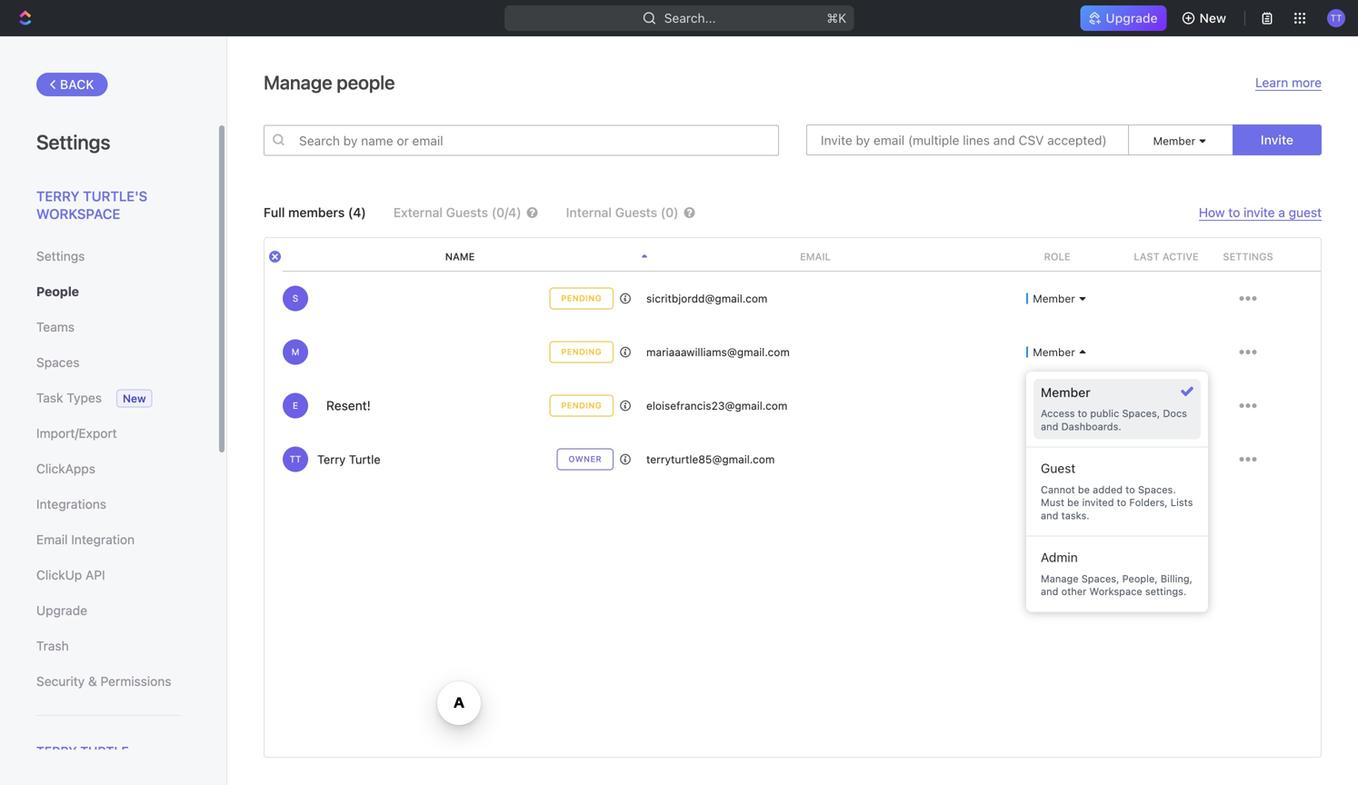Task type: describe. For each thing, give the bounding box(es) containing it.
tt
[[290, 454, 301, 465]]

member button
[[1027, 346, 1088, 359]]

eloisefrancis23@gmail.com
[[647, 400, 788, 412]]

docs
[[1163, 408, 1188, 420]]

0 vertical spatial upgrade
[[1106, 10, 1158, 25]]

back link
[[36, 73, 108, 96]]

security & permissions
[[36, 674, 171, 689]]

security
[[36, 674, 85, 689]]

m
[[292, 347, 300, 357]]

1 vertical spatial upgrade link
[[36, 596, 181, 627]]

types
[[67, 391, 102, 406]]

1 vertical spatial terry
[[317, 453, 346, 467]]

terry inside terry turtle's workspace
[[36, 188, 80, 204]]

spaces
[[36, 355, 80, 370]]

terry turtle's workspace
[[36, 188, 147, 222]]

how to invite a guest
[[1199, 205, 1322, 220]]

terryturtle85@gmail.com
[[647, 453, 775, 466]]

settings.
[[1146, 586, 1187, 598]]

folders,
[[1130, 497, 1168, 509]]

invite
[[1244, 205, 1276, 220]]

admin manage spaces, people, billing, and other workspace settings.
[[1041, 550, 1193, 598]]

clickapps link
[[36, 454, 181, 485]]

clickup api link
[[36, 560, 181, 591]]

spaces, inside admin manage spaces, people, billing, and other workspace settings.
[[1082, 573, 1120, 585]]

people link
[[36, 276, 181, 307]]

s
[[293, 293, 299, 304]]

admin
[[1041, 550, 1078, 565]]

guest
[[1041, 461, 1076, 476]]

integrations link
[[36, 489, 181, 520]]

sicritbjordd@gmail.com
[[647, 292, 768, 305]]

integration
[[71, 532, 135, 547]]

learn
[[1256, 75, 1289, 90]]

to down added
[[1117, 497, 1127, 509]]

e
[[293, 401, 298, 411]]

more
[[1292, 75, 1322, 90]]

3 pending from the top
[[561, 401, 602, 411]]

email
[[36, 532, 68, 547]]

spaces.
[[1139, 484, 1176, 496]]

learn more
[[1256, 75, 1322, 90]]

email integration link
[[36, 525, 181, 556]]

cannot
[[1041, 484, 1076, 496]]

resent!
[[326, 398, 371, 413]]

2 vertical spatial terry
[[36, 744, 77, 759]]

added
[[1093, 484, 1123, 496]]

a
[[1279, 205, 1286, 220]]

new inside button
[[1200, 10, 1227, 25]]

settings link
[[36, 241, 181, 272]]

Search by name or email text field
[[264, 125, 779, 156]]

import/export link
[[36, 418, 181, 449]]

new inside settings element
[[123, 392, 146, 405]]

mariaaawilliams@gmail.com
[[647, 346, 790, 359]]

teams
[[36, 320, 75, 335]]

must
[[1041, 497, 1065, 509]]

manage people
[[264, 71, 395, 94]]

how to invite a guest link
[[1199, 205, 1322, 221]]

tasks.
[[1062, 510, 1090, 522]]

0 vertical spatial member
[[1033, 346, 1076, 359]]

name
[[445, 251, 475, 263]]

&
[[88, 674, 97, 689]]

billing,
[[1161, 573, 1193, 585]]

people
[[36, 284, 79, 299]]

⌘k
[[827, 10, 847, 25]]

api
[[86, 568, 105, 583]]

and for admin
[[1041, 586, 1059, 598]]



Task type: vqa. For each thing, say whether or not it's contained in the screenshot.
Integrations
yes



Task type: locate. For each thing, give the bounding box(es) containing it.
0 vertical spatial terry
[[36, 188, 80, 204]]

0 vertical spatial spaces,
[[1123, 408, 1161, 420]]

people
[[337, 71, 395, 94]]

1 horizontal spatial upgrade link
[[1081, 5, 1167, 31]]

and down the access
[[1041, 421, 1059, 433]]

0 vertical spatial new
[[1200, 10, 1227, 25]]

workspace down the turtle's
[[36, 206, 120, 222]]

upgrade left new button
[[1106, 10, 1158, 25]]

spaces,
[[1123, 408, 1161, 420], [1082, 573, 1120, 585]]

1 horizontal spatial upgrade
[[1106, 10, 1158, 25]]

manage left people
[[264, 71, 332, 94]]

teams link
[[36, 312, 181, 343]]

1 vertical spatial workspace
[[1090, 586, 1143, 598]]

terry
[[36, 188, 80, 204], [317, 453, 346, 467], [36, 744, 77, 759]]

pending for mariaaawilliams@gmail.com
[[561, 347, 602, 357]]

1 vertical spatial settings
[[36, 249, 85, 264]]

task types
[[36, 391, 102, 406]]

0 vertical spatial and
[[1041, 421, 1059, 433]]

workspace down "people," at the bottom right of page
[[1090, 586, 1143, 598]]

task
[[36, 391, 63, 406]]

to up dashboards.
[[1078, 408, 1088, 420]]

spaces, inside access to public spaces, docs and dashboards.
[[1123, 408, 1161, 420]]

search...
[[664, 10, 716, 25]]

(4)
[[348, 205, 366, 220]]

2 vertical spatial pending
[[561, 401, 602, 411]]

terry turtle
[[317, 453, 381, 467], [36, 744, 129, 759]]

dashboards.
[[1062, 421, 1122, 433]]

email integration
[[36, 532, 135, 547]]

and
[[1041, 421, 1059, 433], [1041, 510, 1059, 522], [1041, 586, 1059, 598]]

Invite by email (multiple lines and CSV accepted) text field
[[807, 125, 1129, 156]]

0 vertical spatial terry turtle
[[317, 453, 381, 467]]

0 vertical spatial workspace
[[36, 206, 120, 222]]

0 horizontal spatial new
[[123, 392, 146, 405]]

terry turtle inside settings element
[[36, 744, 129, 759]]

0 horizontal spatial terry turtle
[[36, 744, 129, 759]]

0 horizontal spatial upgrade link
[[36, 596, 181, 627]]

terry turtle down the &
[[36, 744, 129, 759]]

0 horizontal spatial manage
[[264, 71, 332, 94]]

1 and from the top
[[1041, 421, 1059, 433]]

permissions
[[101, 674, 171, 689]]

0 horizontal spatial turtle
[[80, 744, 129, 759]]

owner
[[569, 455, 602, 464]]

terry turtle right tt
[[317, 453, 381, 467]]

1 vertical spatial spaces,
[[1082, 573, 1120, 585]]

spaces link
[[36, 347, 181, 378]]

full members (4)
[[264, 205, 366, 220]]

workspace
[[36, 206, 120, 222], [1090, 586, 1143, 598]]

1 vertical spatial upgrade
[[36, 603, 87, 618]]

full members (4) button
[[264, 205, 366, 220]]

access
[[1041, 408, 1075, 420]]

turtle inside settings element
[[80, 744, 129, 759]]

turtle
[[349, 453, 381, 467], [80, 744, 129, 759]]

spaces, up other
[[1082, 573, 1120, 585]]

1 horizontal spatial manage
[[1041, 573, 1079, 585]]

2 settings from the top
[[36, 249, 85, 264]]

and for access
[[1041, 421, 1059, 433]]

1 vertical spatial member
[[1041, 385, 1091, 400]]

back
[[60, 77, 94, 92]]

terry right tt
[[317, 453, 346, 467]]

access to public spaces, docs and dashboards.
[[1041, 408, 1188, 433]]

0 vertical spatial pending
[[561, 294, 602, 303]]

clickapps
[[36, 462, 95, 477]]

settings down back link
[[36, 130, 110, 154]]

and down must
[[1041, 510, 1059, 522]]

lists
[[1171, 497, 1194, 509]]

upgrade inside settings element
[[36, 603, 87, 618]]

pending for sicritbjordd@gmail.com
[[561, 294, 602, 303]]

settings element
[[0, 36, 227, 786]]

0 horizontal spatial upgrade
[[36, 603, 87, 618]]

full
[[264, 205, 285, 220]]

3 and from the top
[[1041, 586, 1059, 598]]

to right how
[[1229, 205, 1241, 220]]

to inside access to public spaces, docs and dashboards.
[[1078, 408, 1088, 420]]

1 vertical spatial turtle
[[80, 744, 129, 759]]

0 vertical spatial settings
[[36, 130, 110, 154]]

and left other
[[1041, 586, 1059, 598]]

upgrade link
[[1081, 5, 1167, 31], [36, 596, 181, 627]]

terry left the turtle's
[[36, 188, 80, 204]]

and inside access to public spaces, docs and dashboards.
[[1041, 421, 1059, 433]]

1 horizontal spatial spaces,
[[1123, 408, 1161, 420]]

to
[[1229, 205, 1241, 220], [1078, 408, 1088, 420], [1126, 484, 1136, 496], [1117, 497, 1127, 509]]

0 vertical spatial upgrade link
[[1081, 5, 1167, 31]]

clickup api
[[36, 568, 105, 583]]

0 vertical spatial turtle
[[349, 453, 381, 467]]

pending
[[561, 294, 602, 303], [561, 347, 602, 357], [561, 401, 602, 411]]

upgrade down clickup
[[36, 603, 87, 618]]

be up tasks.
[[1068, 497, 1080, 509]]

guest cannot be added to spaces. must be invited to folders, lists and tasks.
[[1041, 461, 1194, 522]]

invite button
[[1233, 125, 1322, 156]]

1 pending from the top
[[561, 294, 602, 303]]

2 and from the top
[[1041, 510, 1059, 522]]

clickup
[[36, 568, 82, 583]]

0 vertical spatial manage
[[264, 71, 332, 94]]

members
[[288, 205, 345, 220]]

1 vertical spatial manage
[[1041, 573, 1079, 585]]

guest
[[1289, 205, 1322, 220]]

1 vertical spatial pending
[[561, 347, 602, 357]]

and inside guest cannot be added to spaces. must be invited to folders, lists and tasks.
[[1041, 510, 1059, 522]]

2 pending from the top
[[561, 347, 602, 357]]

0 vertical spatial be
[[1078, 484, 1090, 496]]

import/export
[[36, 426, 117, 441]]

settings up people
[[36, 249, 85, 264]]

1 vertical spatial new
[[123, 392, 146, 405]]

security & permissions link
[[36, 667, 181, 698]]

0 horizontal spatial workspace
[[36, 206, 120, 222]]

people,
[[1123, 573, 1158, 585]]

turtle down resent! on the left of the page
[[349, 453, 381, 467]]

how
[[1199, 205, 1225, 220]]

integrations
[[36, 497, 106, 512]]

trash link
[[36, 631, 181, 662]]

invited
[[1083, 497, 1114, 509]]

manage inside admin manage spaces, people, billing, and other workspace settings.
[[1041, 573, 1079, 585]]

upgrade
[[1106, 10, 1158, 25], [36, 603, 87, 618]]

turtle's
[[83, 188, 147, 204]]

1 horizontal spatial turtle
[[349, 453, 381, 467]]

new button
[[1175, 4, 1238, 33]]

1 vertical spatial be
[[1068, 497, 1080, 509]]

upgrade link left new button
[[1081, 5, 1167, 31]]

manage
[[264, 71, 332, 94], [1041, 573, 1079, 585]]

1 vertical spatial terry turtle
[[36, 744, 129, 759]]

trash
[[36, 639, 69, 654]]

invite
[[1261, 132, 1294, 147]]

spaces, left docs
[[1123, 408, 1161, 420]]

turtle down security & permissions link on the bottom
[[80, 744, 129, 759]]

2 vertical spatial and
[[1041, 586, 1059, 598]]

to up folders,
[[1126, 484, 1136, 496]]

1 horizontal spatial new
[[1200, 10, 1227, 25]]

upgrade link down "clickup api" link
[[36, 596, 181, 627]]

public
[[1091, 408, 1120, 420]]

new
[[1200, 10, 1227, 25], [123, 392, 146, 405]]

workspace inside terry turtle's workspace
[[36, 206, 120, 222]]

other
[[1062, 586, 1087, 598]]

be up the invited
[[1078, 484, 1090, 496]]

and inside admin manage spaces, people, billing, and other workspace settings.
[[1041, 586, 1059, 598]]

be
[[1078, 484, 1090, 496], [1068, 497, 1080, 509]]

to inside how to invite a guest link
[[1229, 205, 1241, 220]]

terry down security at the bottom left of the page
[[36, 744, 77, 759]]

manage up other
[[1041, 573, 1079, 585]]

1 horizontal spatial terry turtle
[[317, 453, 381, 467]]

1 horizontal spatial workspace
[[1090, 586, 1143, 598]]

1 settings from the top
[[36, 130, 110, 154]]

workspace inside admin manage spaces, people, billing, and other workspace settings.
[[1090, 586, 1143, 598]]

0 horizontal spatial spaces,
[[1082, 573, 1120, 585]]

member
[[1033, 346, 1076, 359], [1041, 385, 1091, 400]]

settings
[[36, 130, 110, 154], [36, 249, 85, 264]]

1 vertical spatial and
[[1041, 510, 1059, 522]]



